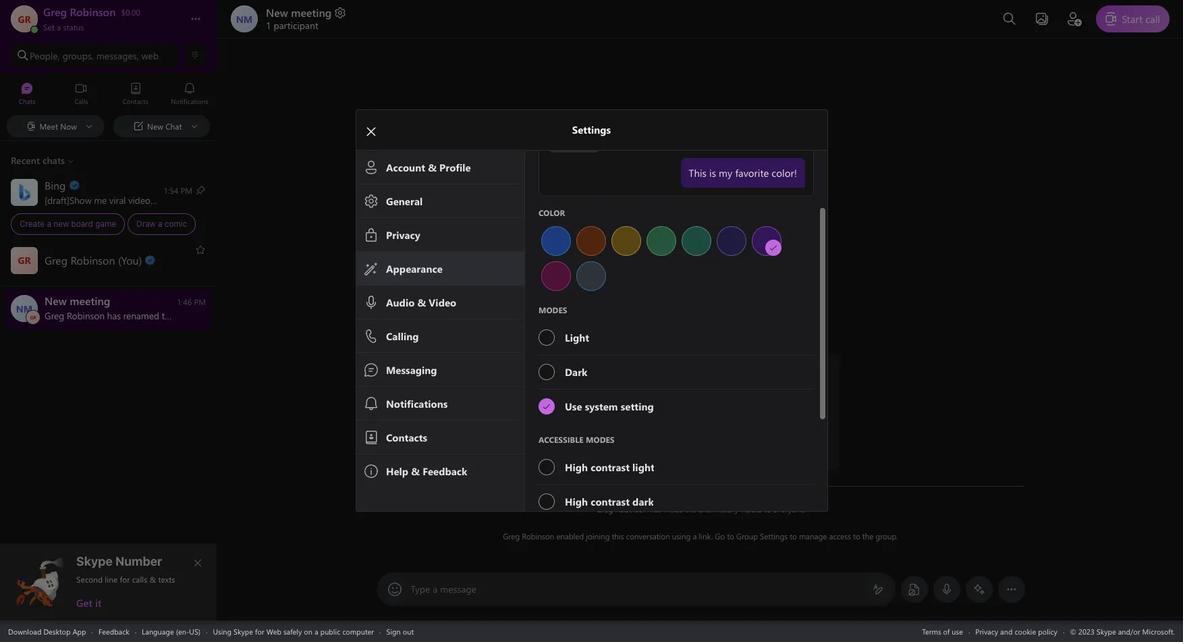 Task type: vqa. For each thing, say whether or not it's contained in the screenshot.
People,
yes



Task type: describe. For each thing, give the bounding box(es) containing it.
a left 'link.'
[[693, 531, 697, 542]]

greg for greg robinson enabled joining this conversation using a link. go to group settings to manage access to the group.
[[503, 531, 520, 542]]

new
[[266, 5, 288, 20]]

tiktok
[[170, 193, 195, 206]]

made
[[663, 504, 683, 515]]

create a new board game
[[20, 219, 116, 229]]

to right access
[[853, 531, 861, 542]]

feedback link
[[99, 626, 129, 637]]

High contrast dark checkbox
[[538, 485, 814, 518]]

language
[[142, 626, 174, 637]]

skype inside "element"
[[76, 554, 113, 569]]

group.
[[876, 531, 898, 542]]

and
[[1001, 626, 1013, 637]]

1 vertical spatial skype
[[234, 626, 253, 637]]

terms of use link
[[923, 626, 964, 637]]

0 horizontal spatial on
[[157, 193, 167, 206]]

a left public
[[315, 626, 319, 637]]

new meeting
[[266, 5, 332, 20]]

draw
[[137, 219, 156, 229]]

(en-
[[176, 626, 189, 637]]

groups,
[[63, 49, 94, 62]]

type
[[411, 583, 430, 596]]

web
[[141, 49, 159, 62]]

enabled
[[556, 531, 584, 542]]

settings
[[760, 531, 788, 542]]

second
[[76, 574, 103, 585]]

a for comic
[[158, 219, 162, 229]]

0 horizontal spatial the
[[685, 504, 696, 515]]

get it
[[76, 596, 102, 610]]

to right visible
[[764, 504, 771, 515]]

meeting
[[291, 5, 332, 20]]

out
[[403, 626, 414, 637]]

draw a comic
[[137, 219, 187, 229]]

game
[[95, 219, 116, 229]]

set a status
[[43, 22, 84, 32]]

history
[[715, 504, 739, 515]]

for for calls
[[120, 574, 130, 585]]

using skype for web safely on a public computer
[[213, 626, 374, 637]]

visible
[[741, 504, 762, 515]]

safely
[[284, 626, 302, 637]]

policy
[[1039, 626, 1058, 637]]

language (en-us) link
[[142, 626, 201, 637]]

go
[[715, 531, 725, 542]]

it
[[95, 596, 102, 610]]

a for message
[[433, 583, 438, 596]]

of
[[944, 626, 950, 637]]

me
[[94, 193, 107, 206]]

1 horizontal spatial on
[[304, 626, 313, 637]]

1 horizontal spatial the
[[863, 531, 874, 542]]

number
[[115, 554, 162, 569]]

app
[[73, 626, 86, 637]]

line
[[105, 574, 118, 585]]

this
[[612, 531, 624, 542]]

messages,
[[96, 49, 139, 62]]

to right go
[[727, 531, 734, 542]]

new meeting button
[[266, 5, 347, 20]]

download desktop app
[[8, 626, 86, 637]]

skype number element
[[11, 554, 206, 610]]

sign out link
[[387, 626, 414, 637]]

type a message
[[411, 583, 477, 596]]

using skype for web safely on a public computer link
[[213, 626, 374, 637]]

&
[[150, 574, 156, 585]]

to right 'settings'
[[790, 531, 797, 542]]

a for new
[[47, 219, 51, 229]]

download
[[8, 626, 41, 637]]

web
[[267, 626, 282, 637]]

for for web
[[255, 626, 265, 637]]

board
[[71, 219, 93, 229]]



Task type: locate. For each thing, give the bounding box(es) containing it.
1 horizontal spatial robinson
[[615, 504, 647, 515]]

computer
[[343, 626, 374, 637]]

robinson left enabled
[[522, 531, 554, 542]]

people,
[[30, 49, 60, 62]]

the left group.
[[863, 531, 874, 542]]

1 vertical spatial on
[[304, 626, 313, 637]]

0 vertical spatial robinson
[[615, 504, 647, 515]]

privacy and cookie policy link
[[976, 626, 1058, 637]]

1 horizontal spatial greg
[[596, 504, 613, 515]]

people, groups, messages, web
[[30, 49, 159, 62]]

cookie
[[1015, 626, 1037, 637]]

set a status button
[[43, 19, 177, 32]]

1 vertical spatial for
[[255, 626, 265, 637]]

group
[[736, 531, 758, 542]]

Use system setting checkbox
[[538, 389, 814, 423]]

robinson
[[615, 504, 647, 515], [522, 531, 554, 542]]

conversation
[[626, 531, 670, 542]]

videos
[[128, 193, 154, 206]]

feedback
[[99, 626, 129, 637]]

skype up second
[[76, 554, 113, 569]]

privacy
[[976, 626, 999, 637]]

desktop
[[43, 626, 71, 637]]

greg up joining
[[596, 504, 613, 515]]

everyone
[[773, 504, 805, 515]]

skype right using
[[234, 626, 253, 637]]

sign out
[[387, 626, 414, 637]]

second line for calls & texts
[[76, 574, 175, 585]]

[draft]show
[[45, 193, 92, 206]]

has
[[650, 504, 661, 515]]

Type a message text field
[[412, 583, 862, 597]]

tab list
[[0, 76, 217, 113]]

0 horizontal spatial for
[[120, 574, 130, 585]]

on left tiktok
[[157, 193, 167, 206]]

using
[[213, 626, 232, 637]]

set
[[43, 22, 55, 32]]

for left web
[[255, 626, 265, 637]]

terms
[[923, 626, 942, 637]]

0 vertical spatial skype
[[76, 554, 113, 569]]

robinson for enabled joining this conversation using a link. go to group settings to manage access to the group.
[[522, 531, 554, 542]]

greg left enabled
[[503, 531, 520, 542]]

manage
[[799, 531, 827, 542]]

a right type
[[433, 583, 438, 596]]

link.
[[699, 531, 713, 542]]

a
[[57, 22, 61, 32], [47, 219, 51, 229], [158, 219, 162, 229], [693, 531, 697, 542], [433, 583, 438, 596], [315, 626, 319, 637]]

1 vertical spatial robinson
[[522, 531, 554, 542]]

the left chat
[[685, 504, 696, 515]]

create
[[20, 219, 45, 229]]

a inside button
[[57, 22, 61, 32]]

0 vertical spatial for
[[120, 574, 130, 585]]

greg robinson enabled joining this conversation using a link. go to group settings to manage access to the group.
[[503, 531, 898, 542]]

Light checkbox
[[538, 320, 814, 354]]

new
[[54, 219, 69, 229]]

theme dialog
[[356, 52, 848, 642]]

status
[[63, 22, 84, 32]]

0 horizontal spatial skype
[[76, 554, 113, 569]]

[draft]show me viral videos on tiktok
[[45, 193, 195, 206]]

on
[[157, 193, 167, 206], [304, 626, 313, 637]]

a right set
[[57, 22, 61, 32]]

0 vertical spatial greg
[[596, 504, 613, 515]]

1 horizontal spatial for
[[255, 626, 265, 637]]

for inside skype number "element"
[[120, 574, 130, 585]]

chat
[[698, 504, 713, 515]]

a right draw
[[158, 219, 162, 229]]

0 vertical spatial on
[[157, 193, 167, 206]]

viral
[[109, 193, 126, 206]]

access
[[829, 531, 851, 542]]

1 horizontal spatial skype
[[234, 626, 253, 637]]

robinson left has
[[615, 504, 647, 515]]

1 vertical spatial the
[[863, 531, 874, 542]]

a for status
[[57, 22, 61, 32]]

joining
[[586, 531, 610, 542]]

sign
[[387, 626, 401, 637]]

High contrast light checkbox
[[538, 450, 814, 484]]

the
[[685, 504, 696, 515], [863, 531, 874, 542]]

comic
[[165, 219, 187, 229]]

skype
[[76, 554, 113, 569], [234, 626, 253, 637]]

robinson for has made the chat history visible to everyone
[[615, 504, 647, 515]]

terms of use
[[923, 626, 964, 637]]

0 horizontal spatial greg
[[503, 531, 520, 542]]

get
[[76, 596, 92, 610]]

1 vertical spatial greg
[[503, 531, 520, 542]]

a left the new
[[47, 219, 51, 229]]

0 horizontal spatial robinson
[[522, 531, 554, 542]]

language (en-us)
[[142, 626, 201, 637]]

privacy and cookie policy
[[976, 626, 1058, 637]]

for right line
[[120, 574, 130, 585]]

message
[[440, 583, 477, 596]]

greg for greg robinson has made the chat history visible to everyone
[[596, 504, 613, 515]]

us)
[[189, 626, 201, 637]]

Dark checkbox
[[538, 355, 814, 389]]

greg robinson has made the chat history visible to everyone
[[596, 504, 805, 515]]

skype number
[[76, 554, 162, 569]]

public
[[321, 626, 341, 637]]

on right 'safely'
[[304, 626, 313, 637]]

0 vertical spatial the
[[685, 504, 696, 515]]

texts
[[158, 574, 175, 585]]

calls
[[132, 574, 147, 585]]

use
[[953, 626, 964, 637]]

for
[[120, 574, 130, 585], [255, 626, 265, 637]]

people, groups, messages, web button
[[11, 43, 179, 68]]

using
[[672, 531, 691, 542]]

download desktop app link
[[8, 626, 86, 637]]



